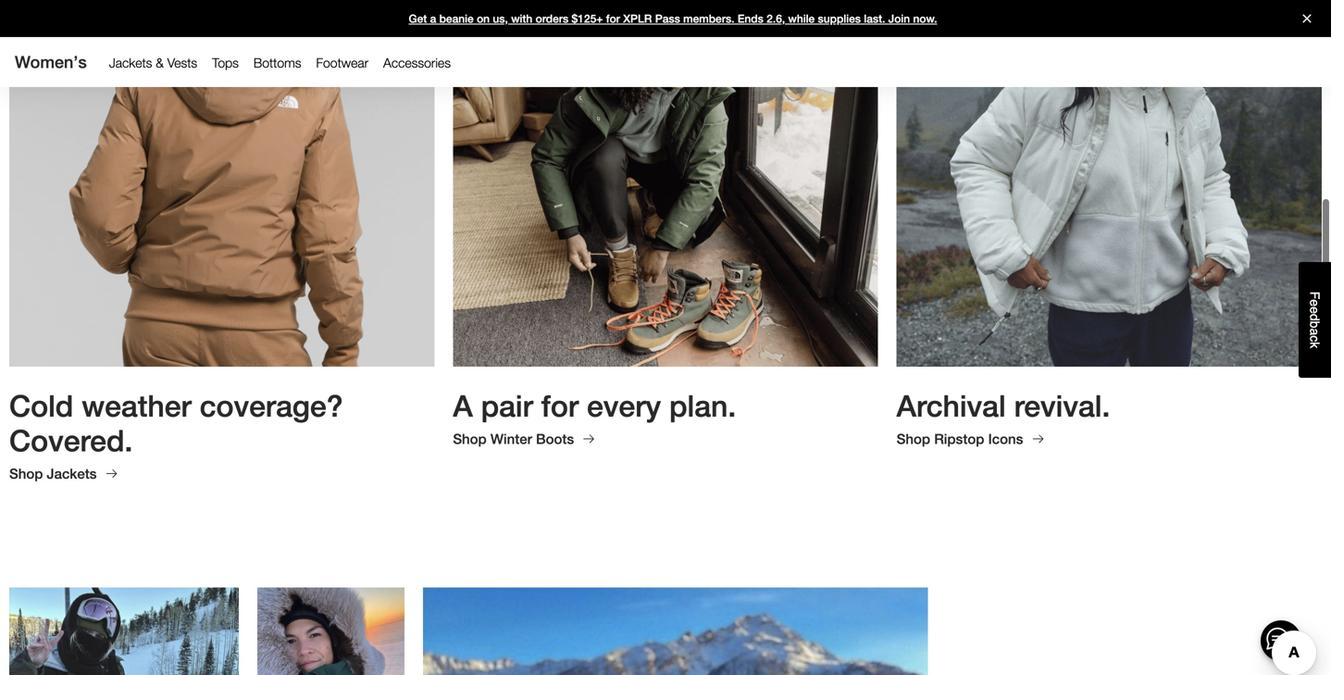 Task type: locate. For each thing, give the bounding box(es) containing it.
a right get
[[430, 12, 437, 25]]

accessories
[[384, 55, 451, 70]]

$125+
[[572, 12, 603, 25]]

for
[[607, 12, 621, 25], [542, 388, 579, 423]]

2 e from the top
[[1308, 307, 1323, 314]]

shop for archival revival.
[[897, 431, 931, 447]]

e up b
[[1308, 307, 1323, 314]]

studio shot of a woman in a beige parka. image
[[9, 0, 435, 367]]

0 horizontal spatial shop
[[9, 465, 43, 482]]

a up k
[[1308, 328, 1323, 336]]

jackets down covered.
[[47, 465, 97, 482]]

shop ripstop icons
[[897, 431, 1024, 447]]

get
[[409, 12, 427, 25]]

jackets left &
[[109, 55, 152, 70]]

0 vertical spatial jackets
[[109, 55, 152, 70]]

1 horizontal spatial jackets
[[109, 55, 152, 70]]

1 horizontal spatial for
[[607, 12, 621, 25]]

archival
[[897, 388, 1007, 423]]

with
[[511, 12, 533, 25]]

boots
[[536, 431, 574, 447]]

shop down covered.
[[9, 465, 43, 482]]

supplies
[[818, 12, 861, 25]]

covered.
[[9, 423, 133, 458]]

shop
[[453, 431, 487, 447], [897, 431, 931, 447], [9, 465, 43, 482]]

382
[[320, 631, 342, 647]]

coverage?
[[200, 388, 343, 423]]

d
[[1308, 314, 1323, 321]]

a
[[430, 12, 437, 25], [1308, 328, 1323, 336]]

get a beanie on us, with orders $125+ for xplr pass members. ends 2.6, while supplies last. join now. link
[[0, 0, 1332, 37]]

close image
[[1296, 14, 1320, 23]]

0 horizontal spatial for
[[542, 388, 579, 423]]

xplr
[[624, 12, 652, 25]]

0 horizontal spatial a
[[430, 12, 437, 25]]

orders
[[536, 12, 569, 25]]

&
[[156, 55, 164, 70]]

shop down the a
[[453, 431, 487, 447]]

shop jackets
[[9, 465, 97, 482]]

1 e from the top
[[1308, 300, 1323, 307]]

0 vertical spatial a
[[430, 12, 437, 25]]

1 vertical spatial a
[[1308, 328, 1323, 336]]

for up the boots
[[542, 388, 579, 423]]

plan.
[[670, 388, 737, 423]]

revival.
[[1015, 388, 1111, 423]]

2 horizontal spatial shop
[[897, 431, 931, 447]]

a
[[453, 388, 473, 423]]

a pair for every plan. link
[[453, 388, 879, 423]]

a inside 'button'
[[1308, 328, 1323, 336]]

shop winter boots
[[453, 431, 574, 447]]

shop left ripstop
[[897, 431, 931, 447]]

1 horizontal spatial a
[[1308, 328, 1323, 336]]

e up d
[[1308, 300, 1323, 307]]

1 horizontal spatial shop
[[453, 431, 487, 447]]

beanie
[[440, 12, 474, 25]]

archival revival.
[[897, 388, 1111, 423]]

ripstop
[[935, 431, 985, 447]]

1 vertical spatial jackets
[[47, 465, 97, 482]]

jackets
[[109, 55, 152, 70], [47, 465, 97, 482]]

for left xplr
[[607, 12, 621, 25]]

tops
[[212, 55, 239, 70]]

1 vertical spatial for
[[542, 388, 579, 423]]

0 horizontal spatial jackets
[[47, 465, 97, 482]]

e
[[1308, 300, 1323, 307], [1308, 307, 1323, 314]]

cold weather coverage? covered.
[[9, 388, 343, 458]]

f e e d b a c k button
[[1300, 262, 1332, 378]]

weather
[[82, 388, 192, 423]]



Task type: describe. For each thing, give the bounding box(es) containing it.
inside a cabin, a person is bundled in a yellow beanie and green hat, tying their winter boots from the north face. it's snowing outside. image
[[453, 0, 879, 367]]

k
[[1308, 342, 1323, 349]]

winter
[[491, 431, 533, 447]]

pass
[[656, 12, 681, 25]]

person wearing unzipped '92 ripstop nuptse jacket in front of a mountain. image
[[897, 0, 1323, 367]]

🚨 that time of the year, allready here 🚨
.
.
.
#slovakgirl #mountain #snow #winter #nature #travel #beautifuldestinations #austria image
[[423, 588, 929, 675]]

bottoms
[[254, 55, 302, 70]]

accessories button
[[376, 51, 458, 75]]

ends
[[738, 12, 764, 25]]

cold weather coverage? covered. link
[[9, 388, 435, 458]]

footwear button
[[309, 51, 376, 75]]

pair
[[481, 388, 533, 423]]

last.
[[865, 12, 886, 25]]

now.
[[914, 12, 938, 25]]

tops button
[[205, 51, 246, 75]]

looking fly wearing my north face dragline bibs at powder mountain, utah! image
[[9, 588, 239, 675]]

f e e d b a c k
[[1308, 292, 1323, 349]]

members.
[[684, 12, 735, 25]]

women's
[[15, 52, 87, 72]]

a pair for every plan.
[[453, 388, 737, 423]]

jackets inside button
[[109, 55, 152, 70]]

while
[[789, 12, 815, 25]]

cold
[[9, 388, 74, 423]]

shop for cold weather coverage? covered.
[[9, 465, 43, 482]]

every
[[587, 388, 661, 423]]

archival revival. link
[[897, 388, 1323, 423]]

footwear
[[316, 55, 369, 70]]

f
[[1308, 292, 1323, 300]]

us,
[[493, 12, 508, 25]]

join
[[889, 12, 911, 25]]

0 vertical spatial for
[[607, 12, 621, 25]]

jackets & vests
[[109, 55, 197, 70]]

icons
[[989, 431, 1024, 447]]

shop ripstop icons link
[[897, 431, 1050, 447]]

shop jackets link
[[9, 465, 123, 482]]

shop for a pair for every plan.
[[453, 431, 487, 447]]

get a beanie on us, with orders $125+ for xplr pass members. ends 2.6, while supplies last. join now.
[[409, 12, 938, 25]]

2.6,
[[767, 12, 786, 25]]

shop winter boots link
[[453, 431, 600, 447]]

bottoms button
[[246, 51, 309, 75]]

jackets & vests button
[[102, 51, 205, 75]]

on
[[477, 12, 490, 25]]

b
[[1308, 321, 1323, 328]]

c
[[1308, 336, 1323, 342]]

🌬️the north wind made sure it was a cold sunrise but the best one of 2024 so far 💛🌞
with the winds gusting to 60 mph, stay warm out there.
.
.
.
#northwind #beringsea #seaice #inupiaq #thealaskalife #naturalakbeauty #peopleofalaska #lifebelowzero #sheisthewild #heralaskalife #traditionaltattoo (someday✨) #peopleofthearctic #thenorthface #rrawimpact image
[[258, 588, 405, 675]]

vests
[[167, 55, 197, 70]]



Task type: vqa. For each thing, say whether or not it's contained in the screenshot.
Cold
yes



